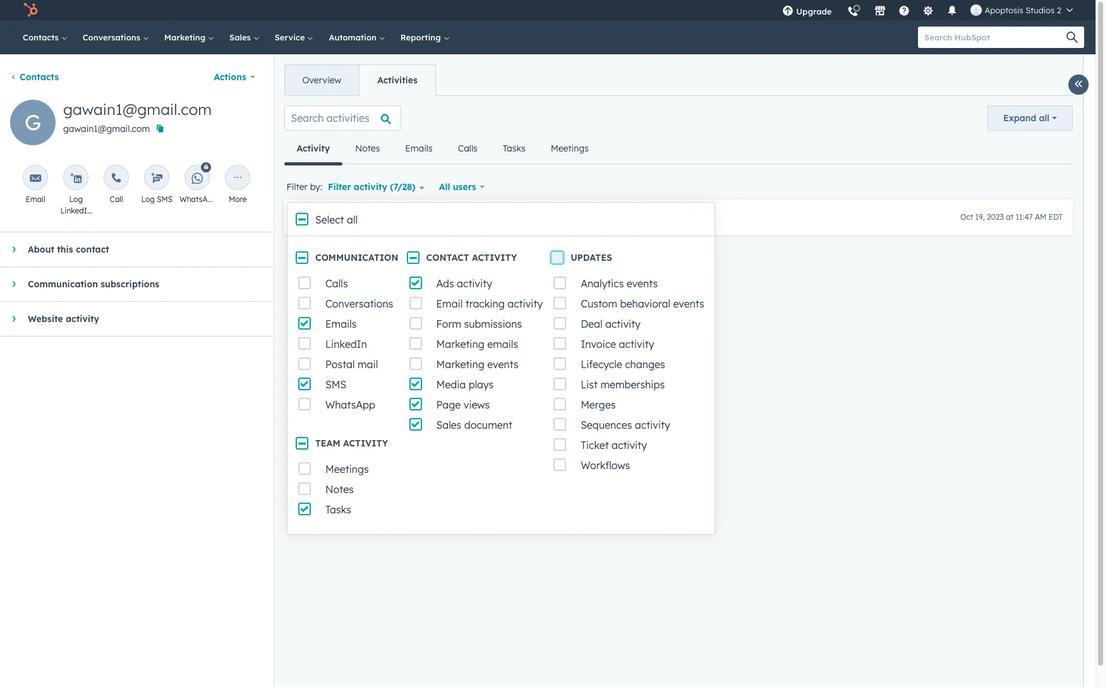 Task type: describe. For each thing, give the bounding box(es) containing it.
contact activity
[[426, 252, 517, 264]]

all users
[[439, 181, 476, 193]]

0 vertical spatial contacts link
[[15, 20, 75, 54]]

marketing for marketing events
[[436, 358, 485, 371]]

more image
[[232, 173, 244, 185]]

call image
[[111, 173, 122, 185]]

caret image
[[12, 315, 15, 323]]

custom behavioral events
[[581, 298, 705, 310]]

sequences
[[581, 419, 632, 432]]

tasks inside button
[[503, 143, 526, 154]]

activity for filter activity (7/28)
[[354, 181, 387, 193]]

log linkedin message image
[[70, 173, 82, 185]]

filter by:
[[287, 181, 322, 193]]

email for email
[[26, 195, 45, 204]]

upgrade
[[797, 6, 832, 16]]

activity for ticket activity
[[612, 439, 647, 452]]

0 vertical spatial conversations
[[83, 32, 143, 42]]

settings link
[[916, 0, 942, 20]]

search image
[[1067, 32, 1078, 43]]

page views
[[436, 399, 490, 411]]

sales link
[[222, 20, 267, 54]]

am
[[1035, 212, 1047, 222]]

this
[[57, 244, 73, 255]]

calling icon button
[[843, 1, 864, 20]]

changes
[[625, 358, 665, 371]]

website activity button
[[0, 302, 261, 336]]

actions
[[214, 71, 246, 83]]

upgrade image
[[783, 6, 794, 17]]

0 vertical spatial contact
[[326, 212, 358, 223]]

conversations link
[[75, 20, 157, 54]]

overview
[[302, 75, 342, 86]]

activity for contact activity
[[472, 252, 517, 264]]

tracking
[[466, 298, 505, 310]]

hubspot image
[[23, 3, 38, 18]]

0 horizontal spatial emails
[[326, 318, 357, 331]]

marketing for marketing emails
[[436, 338, 485, 351]]

postal
[[326, 358, 355, 371]]

service link
[[267, 20, 321, 54]]

1 from from the left
[[413, 212, 433, 223]]

email for email tracking activity
[[436, 298, 463, 310]]

communication
[[315, 252, 399, 264]]

subscriptions
[[101, 279, 159, 290]]

views
[[464, 399, 490, 411]]

hubspot link
[[15, 3, 47, 18]]

about this contact
[[28, 244, 109, 255]]

1 horizontal spatial conversations
[[326, 298, 393, 310]]

tasks button
[[490, 133, 538, 164]]

automation
[[329, 32, 379, 42]]

activity up the submissions
[[508, 298, 543, 310]]

deal activity
[[581, 318, 641, 331]]

1 vertical spatial events
[[673, 298, 705, 310]]

events for marketing events
[[487, 358, 519, 371]]

more
[[229, 195, 247, 204]]

sources
[[466, 212, 499, 223]]

communication subscriptions button
[[0, 267, 256, 302]]

website
[[28, 314, 63, 325]]

actions button
[[206, 64, 263, 90]]

merges
[[581, 399, 616, 411]]

page
[[436, 399, 461, 411]]

oct 19, 2023 at 11:47 am edt
[[961, 212, 1063, 222]]

select
[[315, 214, 344, 226]]

activities
[[378, 75, 418, 86]]

log for log sms
[[141, 195, 155, 204]]

automation link
[[321, 20, 393, 54]]

call
[[110, 195, 123, 204]]

events for analytics events
[[627, 277, 658, 290]]

log for log linkedin message
[[69, 195, 83, 204]]

custom
[[581, 298, 618, 310]]

0 vertical spatial sms
[[157, 195, 173, 204]]

at
[[1006, 212, 1014, 222]]

apoptosis studios 2
[[985, 5, 1062, 15]]

activity for ads activity
[[457, 277, 492, 290]]

filter for filter activity (7/28)
[[328, 181, 351, 193]]

team activity
[[315, 438, 388, 449]]

marketing events
[[436, 358, 519, 371]]

communication subscriptions
[[28, 279, 159, 290]]

media plays
[[436, 379, 494, 391]]

notes button
[[343, 133, 393, 164]]

submissions
[[464, 318, 522, 331]]

filter for filter by:
[[287, 181, 308, 193]]

this contact was created from offline sources from crm ui
[[307, 212, 556, 223]]

0 vertical spatial whatsapp
[[180, 195, 217, 204]]

1 vertical spatial linkedin
[[326, 338, 367, 351]]

marketing for marketing
[[164, 32, 208, 42]]

2
[[1057, 5, 1062, 15]]

sequences activity
[[581, 419, 670, 432]]

log linkedin message
[[60, 195, 92, 227]]

log sms
[[141, 195, 173, 204]]

whatsapp image
[[192, 173, 203, 185]]

postal mail
[[326, 358, 378, 371]]

invoice
[[581, 338, 616, 351]]

all users button
[[431, 174, 493, 200]]

linkedin inside log linkedin message
[[60, 206, 92, 216]]

1 vertical spatial contacts
[[20, 71, 59, 83]]

this
[[307, 212, 323, 223]]

0 vertical spatial contacts
[[23, 32, 61, 42]]

contact inside dropdown button
[[76, 244, 109, 255]]

sales document
[[436, 419, 513, 432]]

all for expand all
[[1039, 113, 1050, 124]]

email image
[[30, 173, 41, 185]]

calls inside button
[[458, 143, 478, 154]]

expand all button
[[988, 106, 1073, 131]]

lifecycle changes
[[581, 358, 665, 371]]

was
[[360, 212, 376, 223]]



Task type: locate. For each thing, give the bounding box(es) containing it.
emails up postal
[[326, 318, 357, 331]]

ticket
[[581, 439, 609, 452]]

activity
[[297, 143, 330, 154]]

1 horizontal spatial calls
[[458, 143, 478, 154]]

by:
[[310, 181, 322, 193]]

about this contact button
[[0, 233, 261, 267]]

media
[[436, 379, 466, 391]]

marketplaces image
[[875, 6, 886, 17]]

from
[[413, 212, 433, 223], [502, 212, 521, 223]]

calls down communication
[[326, 277, 348, 290]]

1 horizontal spatial contact
[[326, 212, 358, 223]]

conversations
[[83, 32, 143, 42], [326, 298, 393, 310]]

2 gawain1@gmail.com from the top
[[63, 123, 150, 135]]

events
[[627, 277, 658, 290], [673, 298, 705, 310], [487, 358, 519, 371]]

crm
[[524, 212, 543, 223]]

navigation containing activity
[[284, 133, 602, 165]]

0 horizontal spatial from
[[413, 212, 433, 223]]

reporting link
[[393, 20, 457, 54]]

0 horizontal spatial events
[[487, 358, 519, 371]]

analytics
[[581, 277, 624, 290]]

0 horizontal spatial contact
[[76, 244, 109, 255]]

marketing
[[164, 32, 208, 42], [436, 338, 485, 351], [436, 358, 485, 371]]

sales down page
[[436, 419, 462, 432]]

1 vertical spatial caret image
[[12, 281, 15, 288]]

sms down postal
[[326, 379, 347, 391]]

2 from from the left
[[502, 212, 521, 223]]

1 caret image from the top
[[12, 246, 15, 253]]

notes up filter activity (7/28)
[[355, 143, 380, 154]]

1 horizontal spatial linkedin
[[326, 338, 367, 351]]

email down email image on the top of page
[[26, 195, 45, 204]]

(7/28)
[[390, 181, 416, 193]]

1 gawain1@gmail.com from the top
[[63, 100, 212, 119]]

emails up (7/28)
[[405, 143, 433, 154]]

ads
[[436, 277, 454, 290]]

service
[[275, 32, 307, 42]]

0 vertical spatial emails
[[405, 143, 433, 154]]

2023
[[987, 212, 1004, 222]]

menu containing apoptosis studios 2
[[775, 0, 1081, 25]]

1 horizontal spatial whatsapp
[[326, 399, 375, 411]]

log down log sms image
[[141, 195, 155, 204]]

mail
[[358, 358, 378, 371]]

1 horizontal spatial events
[[627, 277, 658, 290]]

activity right the team at the bottom of page
[[343, 438, 388, 449]]

whatsapp
[[180, 195, 217, 204], [326, 399, 375, 411]]

2 vertical spatial marketing
[[436, 358, 485, 371]]

filter right 'by:'
[[328, 181, 351, 193]]

1 horizontal spatial log
[[141, 195, 155, 204]]

memberships
[[601, 379, 665, 391]]

oct
[[961, 212, 974, 222]]

message
[[60, 217, 92, 227]]

activity down sequences activity at the right bottom of page
[[612, 439, 647, 452]]

list
[[581, 379, 598, 391]]

emails
[[487, 338, 518, 351]]

1 vertical spatial marketing
[[436, 338, 485, 351]]

all
[[439, 181, 450, 193]]

1 navigation from the top
[[284, 64, 436, 96]]

contact right this
[[76, 244, 109, 255]]

from left crm
[[502, 212, 521, 223]]

1 vertical spatial meetings
[[326, 463, 369, 476]]

0 vertical spatial gawain1@gmail.com
[[63, 100, 212, 119]]

email up form
[[436, 298, 463, 310]]

about
[[28, 244, 54, 255]]

2 vertical spatial events
[[487, 358, 519, 371]]

from left offline
[[413, 212, 433, 223]]

0 vertical spatial email
[[26, 195, 45, 204]]

contacts link
[[15, 20, 75, 54], [10, 71, 59, 83]]

1 vertical spatial emails
[[326, 318, 357, 331]]

0 horizontal spatial calls
[[326, 277, 348, 290]]

2 filter from the left
[[328, 181, 351, 193]]

navigation containing overview
[[284, 64, 436, 96]]

offline
[[436, 212, 464, 223]]

deal
[[581, 318, 603, 331]]

19,
[[976, 212, 985, 222]]

communication
[[28, 279, 98, 290]]

sms down log sms image
[[157, 195, 173, 204]]

gawain1@gmail.com
[[63, 100, 212, 119], [63, 123, 150, 135]]

1 horizontal spatial sales
[[436, 419, 462, 432]]

marketing down form
[[436, 338, 485, 351]]

tara schultz image
[[971, 4, 983, 16]]

2 log from the left
[[141, 195, 155, 204]]

activity for invoice activity
[[619, 338, 654, 351]]

1 horizontal spatial emails
[[405, 143, 433, 154]]

0 horizontal spatial linkedin
[[60, 206, 92, 216]]

ui
[[546, 212, 556, 223]]

marketing up media plays
[[436, 358, 485, 371]]

website activity
[[28, 314, 99, 325]]

1 vertical spatial notes
[[326, 484, 354, 496]]

caret image inside communication subscriptions dropdown button
[[12, 281, 15, 288]]

sales
[[229, 32, 253, 42], [436, 419, 462, 432]]

0 horizontal spatial meetings
[[326, 463, 369, 476]]

navigation inside feed
[[284, 133, 602, 165]]

0 horizontal spatial log
[[69, 195, 83, 204]]

filter left 'by:'
[[287, 181, 308, 193]]

feed containing expand all
[[274, 95, 1083, 250]]

activity for sequences activity
[[635, 419, 670, 432]]

marketing link
[[157, 20, 222, 54]]

activities link
[[359, 65, 435, 95]]

1 vertical spatial all
[[347, 214, 358, 226]]

0 horizontal spatial tasks
[[326, 504, 351, 516]]

0 vertical spatial linkedin
[[60, 206, 92, 216]]

all left was
[[347, 214, 358, 226]]

document
[[464, 419, 513, 432]]

contact
[[426, 252, 469, 264]]

emails inside button
[[405, 143, 433, 154]]

sales for sales document
[[436, 419, 462, 432]]

activity up tracking
[[457, 277, 492, 290]]

marketing left sales link
[[164, 32, 208, 42]]

log
[[69, 195, 83, 204], [141, 195, 155, 204]]

activity up 'changes'
[[619, 338, 654, 351]]

updates
[[571, 252, 612, 264]]

analytics events
[[581, 277, 658, 290]]

2 caret image from the top
[[12, 281, 15, 288]]

1 vertical spatial conversations
[[326, 298, 393, 310]]

lifecycle
[[581, 358, 622, 371]]

caret image for communication subscriptions
[[12, 281, 15, 288]]

all
[[1039, 113, 1050, 124], [347, 214, 358, 226]]

0 horizontal spatial conversations
[[83, 32, 143, 42]]

studios
[[1026, 5, 1055, 15]]

caret image
[[12, 246, 15, 253], [12, 281, 15, 288]]

meetings right tasks button
[[551, 143, 589, 154]]

sms
[[157, 195, 173, 204], [326, 379, 347, 391]]

activity up ads activity
[[472, 252, 517, 264]]

0 vertical spatial events
[[627, 277, 658, 290]]

1 vertical spatial tasks
[[326, 504, 351, 516]]

activity down "communication subscriptions"
[[66, 314, 99, 325]]

behavioral
[[620, 298, 671, 310]]

1 vertical spatial contacts link
[[10, 71, 59, 83]]

0 horizontal spatial email
[[26, 195, 45, 204]]

events down the emails
[[487, 358, 519, 371]]

contact left was
[[326, 212, 358, 223]]

log sms image
[[151, 173, 163, 185]]

meetings down "team activity"
[[326, 463, 369, 476]]

sales up actions popup button
[[229, 32, 253, 42]]

0 vertical spatial calls
[[458, 143, 478, 154]]

0 horizontal spatial sales
[[229, 32, 253, 42]]

1 horizontal spatial meetings
[[551, 143, 589, 154]]

meetings inside "button"
[[551, 143, 589, 154]]

calls up users
[[458, 143, 478, 154]]

navigation up all at the top of the page
[[284, 133, 602, 165]]

form submissions
[[436, 318, 522, 331]]

1 vertical spatial sms
[[326, 379, 347, 391]]

activity up ticket activity
[[635, 419, 670, 432]]

caret image for about this contact
[[12, 246, 15, 253]]

log down log linkedin message image
[[69, 195, 83, 204]]

help button
[[894, 0, 916, 20]]

1 horizontal spatial email
[[436, 298, 463, 310]]

edt
[[1049, 212, 1063, 222]]

email
[[26, 195, 45, 204], [436, 298, 463, 310]]

events right behavioral at the top of the page
[[673, 298, 705, 310]]

filter
[[287, 181, 308, 193], [328, 181, 351, 193]]

users
[[453, 181, 476, 193]]

0 vertical spatial notes
[[355, 143, 380, 154]]

0 vertical spatial marketing
[[164, 32, 208, 42]]

expand
[[1004, 113, 1037, 124]]

emails button
[[393, 133, 445, 164]]

0 horizontal spatial notes
[[326, 484, 354, 496]]

meetings button
[[538, 133, 602, 164]]

ads activity
[[436, 277, 492, 290]]

feed
[[274, 95, 1083, 250]]

invoice activity
[[581, 338, 654, 351]]

1 horizontal spatial all
[[1039, 113, 1050, 124]]

Search HubSpot search field
[[918, 27, 1073, 48]]

notes inside button
[[355, 143, 380, 154]]

0 horizontal spatial whatsapp
[[180, 195, 217, 204]]

1 vertical spatial calls
[[326, 277, 348, 290]]

1 vertical spatial contact
[[76, 244, 109, 255]]

Search activities search field
[[284, 106, 401, 131]]

1 vertical spatial navigation
[[284, 133, 602, 165]]

email tracking activity
[[436, 298, 543, 310]]

navigation
[[284, 64, 436, 96], [284, 133, 602, 165]]

0 vertical spatial navigation
[[284, 64, 436, 96]]

navigation up search activities search field
[[284, 64, 436, 96]]

activity for team activity
[[343, 438, 388, 449]]

marketplaces button
[[868, 0, 894, 20]]

help image
[[899, 6, 910, 17]]

activity up was
[[354, 181, 387, 193]]

form
[[436, 318, 461, 331]]

caret image inside 'about this contact' dropdown button
[[12, 246, 15, 253]]

whatsapp down whatsapp image at the left top of the page
[[180, 195, 217, 204]]

all inside expand all 'popup button'
[[1039, 113, 1050, 124]]

all right expand
[[1039, 113, 1050, 124]]

1 horizontal spatial from
[[502, 212, 521, 223]]

events up custom behavioral events
[[627, 277, 658, 290]]

calls
[[458, 143, 478, 154], [326, 277, 348, 290]]

linkedin
[[60, 206, 92, 216], [326, 338, 367, 351]]

1 vertical spatial gawain1@gmail.com
[[63, 123, 150, 135]]

1 filter from the left
[[287, 181, 308, 193]]

caret image up caret icon
[[12, 281, 15, 288]]

notifications button
[[942, 0, 964, 20]]

all for select all
[[347, 214, 358, 226]]

2 navigation from the top
[[284, 133, 602, 165]]

apoptosis studios 2 button
[[964, 0, 1081, 20]]

0 vertical spatial tasks
[[503, 143, 526, 154]]

settings image
[[923, 6, 935, 17]]

created
[[379, 212, 411, 223]]

notifications image
[[947, 6, 959, 17]]

ticket activity
[[581, 439, 647, 452]]

0 vertical spatial sales
[[229, 32, 253, 42]]

activity for deal activity
[[606, 318, 641, 331]]

0 vertical spatial all
[[1039, 113, 1050, 124]]

0 vertical spatial caret image
[[12, 246, 15, 253]]

1 horizontal spatial tasks
[[503, 143, 526, 154]]

0 horizontal spatial filter
[[287, 181, 308, 193]]

1 horizontal spatial notes
[[355, 143, 380, 154]]

emails
[[405, 143, 433, 154], [326, 318, 357, 331]]

marketing emails
[[436, 338, 518, 351]]

activity up the 'invoice activity'
[[606, 318, 641, 331]]

activity inside website activity dropdown button
[[66, 314, 99, 325]]

activity for website activity
[[66, 314, 99, 325]]

1 vertical spatial email
[[436, 298, 463, 310]]

sales for sales
[[229, 32, 253, 42]]

0 horizontal spatial all
[[347, 214, 358, 226]]

1 horizontal spatial sms
[[326, 379, 347, 391]]

notes down the team at the bottom of page
[[326, 484, 354, 496]]

1 horizontal spatial filter
[[328, 181, 351, 193]]

caret image left about
[[12, 246, 15, 253]]

team
[[315, 438, 340, 449]]

1 vertical spatial whatsapp
[[326, 399, 375, 411]]

activity button
[[284, 133, 343, 165]]

whatsapp up "team activity"
[[326, 399, 375, 411]]

filter activity (7/28)
[[328, 181, 416, 193]]

workflows
[[581, 460, 630, 472]]

overview link
[[285, 65, 359, 95]]

2 horizontal spatial events
[[673, 298, 705, 310]]

1 log from the left
[[69, 195, 83, 204]]

0 vertical spatial meetings
[[551, 143, 589, 154]]

calling icon image
[[848, 6, 859, 18]]

log inside log linkedin message
[[69, 195, 83, 204]]

linkedin up postal mail
[[326, 338, 367, 351]]

0 horizontal spatial sms
[[157, 195, 173, 204]]

menu
[[775, 0, 1081, 25]]

1 vertical spatial sales
[[436, 419, 462, 432]]

linkedin up message
[[60, 206, 92, 216]]



Task type: vqa. For each thing, say whether or not it's contained in the screenshot.
emails,
no



